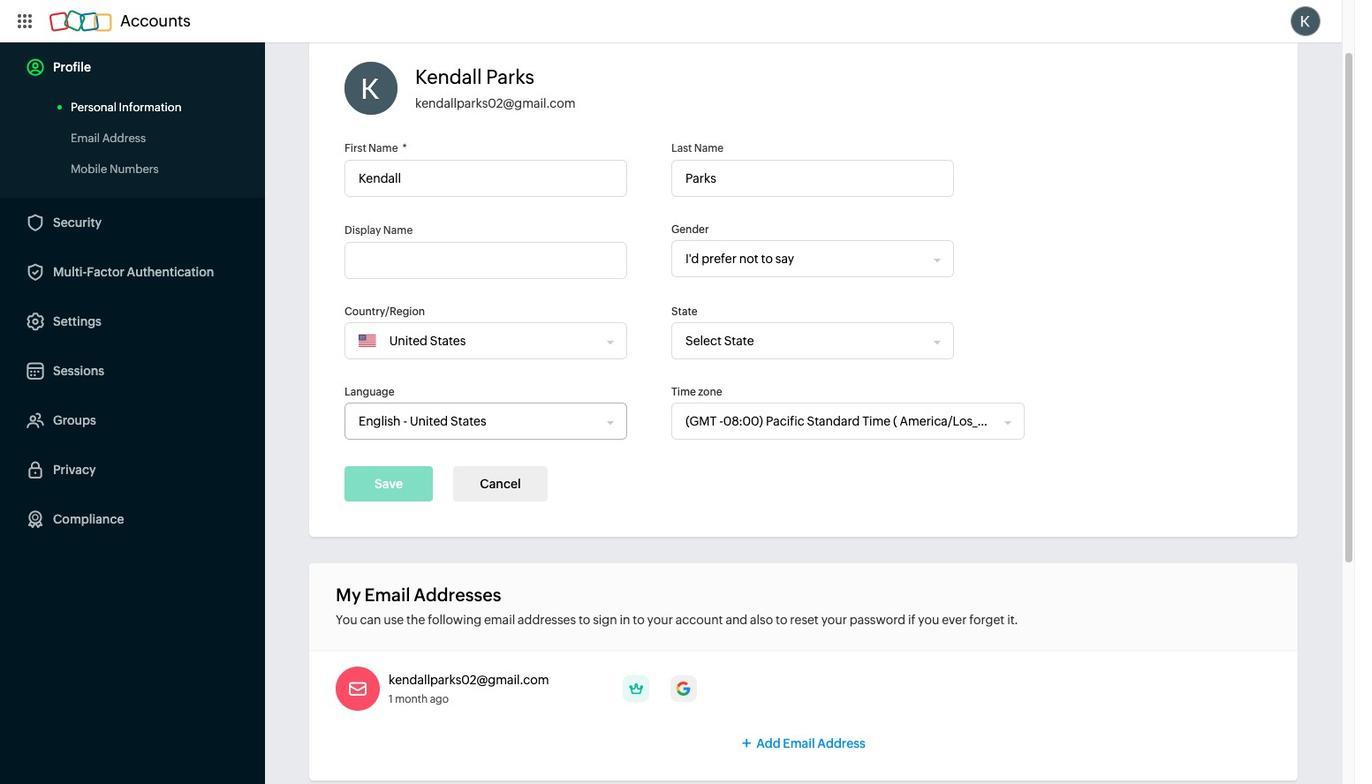 Task type: locate. For each thing, give the bounding box(es) containing it.
address right add
[[818, 737, 866, 751]]

1 horizontal spatial email
[[364, 585, 410, 605]]

my email addresses you can use the following email addresses to sign in to your account and also to reset your password if you ever forget it.
[[336, 585, 1018, 627]]

name for last
[[694, 142, 724, 155]]

1 to from the left
[[579, 613, 590, 627]]

use
[[384, 613, 404, 627]]

None text field
[[345, 160, 627, 197]]

sessions
[[53, 364, 104, 378]]

3 to from the left
[[776, 613, 788, 627]]

accounts
[[120, 11, 191, 30]]

it.
[[1007, 613, 1018, 627]]

1 horizontal spatial address
[[818, 737, 866, 751]]

you
[[918, 613, 939, 627]]

display name
[[345, 224, 413, 237]]

kendallparks02@gmail.com
[[415, 96, 576, 110], [389, 673, 549, 687]]

numbers
[[110, 163, 159, 176]]

0 vertical spatial kendallparks02@gmail.com
[[415, 96, 576, 110]]

2 your from the left
[[821, 613, 847, 627]]

email
[[484, 613, 515, 627]]

None text field
[[671, 160, 954, 197], [345, 242, 627, 279], [671, 160, 954, 197], [345, 242, 627, 279]]

your
[[647, 613, 673, 627], [821, 613, 847, 627]]

0 vertical spatial address
[[102, 132, 146, 145]]

to left sign
[[579, 613, 590, 627]]

to right in
[[633, 613, 645, 627]]

None field
[[672, 241, 935, 277], [376, 323, 601, 359], [672, 323, 935, 359], [345, 404, 608, 439], [672, 404, 1005, 439], [672, 241, 935, 277], [376, 323, 601, 359], [672, 323, 935, 359], [345, 404, 608, 439], [672, 404, 1005, 439]]

kendall
[[415, 66, 482, 88]]

1 horizontal spatial to
[[633, 613, 645, 627]]

1 vertical spatial email
[[364, 585, 410, 605]]

multi-
[[53, 265, 87, 279]]

the
[[406, 613, 425, 627]]

to right also
[[776, 613, 788, 627]]

2 horizontal spatial to
[[776, 613, 788, 627]]

2 vertical spatial email
[[783, 737, 815, 751]]

0 horizontal spatial your
[[647, 613, 673, 627]]

your right in
[[647, 613, 673, 627]]

in
[[620, 613, 630, 627]]

zone
[[698, 386, 722, 398]]

name left * at left top
[[368, 142, 398, 155]]

email up 'use'
[[364, 585, 410, 605]]

also
[[750, 613, 773, 627]]

security
[[53, 216, 102, 230]]

1 horizontal spatial your
[[821, 613, 847, 627]]

my
[[336, 585, 361, 605]]

address
[[102, 132, 146, 145], [818, 737, 866, 751]]

multi-factor authentication
[[53, 265, 214, 279]]

primary image
[[623, 676, 650, 702]]

addresses
[[414, 585, 501, 605]]

name right 'last'
[[694, 142, 724, 155]]

ever
[[942, 613, 967, 627]]

your right the 'reset'
[[821, 613, 847, 627]]

email right add
[[783, 737, 815, 751]]

add email address
[[756, 737, 866, 751]]

address down the personal information
[[102, 132, 146, 145]]

name for display
[[383, 224, 413, 237]]

0 horizontal spatial email
[[71, 132, 100, 145]]

name
[[368, 142, 398, 155], [694, 142, 724, 155], [383, 224, 413, 237]]

2 horizontal spatial email
[[783, 737, 815, 751]]

mobile
[[71, 163, 107, 176]]

last name
[[671, 142, 724, 155]]

following
[[428, 613, 482, 627]]

email
[[71, 132, 100, 145], [364, 585, 410, 605], [783, 737, 815, 751]]

email inside my email addresses you can use the following email addresses to sign in to your account and also to reset your password if you ever forget it.
[[364, 585, 410, 605]]

1 vertical spatial address
[[818, 737, 866, 751]]

to
[[579, 613, 590, 627], [633, 613, 645, 627], [776, 613, 788, 627]]

*
[[403, 142, 407, 155]]

0 horizontal spatial to
[[579, 613, 590, 627]]

email up mobile
[[71, 132, 100, 145]]

last
[[671, 142, 692, 155]]

first name *
[[345, 142, 407, 155]]

name right the display
[[383, 224, 413, 237]]

parks
[[486, 66, 534, 88]]

kendallparks02@gmail.com down parks
[[415, 96, 576, 110]]

1 your from the left
[[647, 613, 673, 627]]

kendallparks02@gmail.com up ago
[[389, 673, 549, 687]]



Task type: describe. For each thing, give the bounding box(es) containing it.
information
[[119, 101, 182, 114]]

email address
[[71, 132, 146, 145]]

2 to from the left
[[633, 613, 645, 627]]

you
[[336, 613, 357, 627]]

1
[[389, 694, 393, 706]]

kendallparks02@gmail.com 1 month ago
[[389, 673, 549, 706]]

profile
[[53, 60, 91, 74]]

cancel
[[480, 477, 521, 491]]

personal
[[71, 101, 117, 114]]

name for first
[[368, 142, 398, 155]]

save
[[375, 477, 403, 491]]

time
[[671, 386, 696, 398]]

sign
[[593, 613, 617, 627]]

cancel button
[[453, 466, 547, 502]]

country/region
[[345, 306, 425, 318]]

ago
[[430, 694, 449, 706]]

password
[[850, 613, 906, 627]]

reset
[[790, 613, 819, 627]]

if
[[908, 613, 916, 627]]

add
[[756, 737, 781, 751]]

language
[[345, 386, 395, 398]]

email for add
[[783, 737, 815, 751]]

personal information
[[71, 101, 182, 114]]

0 horizontal spatial address
[[102, 132, 146, 145]]

account
[[676, 613, 723, 627]]

factor
[[87, 265, 125, 279]]

save button
[[345, 466, 433, 502]]

addresses
[[518, 613, 576, 627]]

and
[[726, 613, 748, 627]]

0 vertical spatial email
[[71, 132, 100, 145]]

month
[[395, 694, 428, 706]]

can
[[360, 613, 381, 627]]

gender
[[671, 224, 709, 236]]

kendall parks kendallparks02@gmail.com
[[415, 66, 576, 110]]

time zone
[[671, 386, 722, 398]]

privacy
[[53, 463, 96, 477]]

1 vertical spatial kendallparks02@gmail.com
[[389, 673, 549, 687]]

authentication
[[127, 265, 214, 279]]

groups
[[53, 413, 96, 428]]

settings
[[53, 315, 102, 329]]

compliance
[[53, 512, 124, 527]]

forget
[[969, 613, 1005, 627]]

mobile numbers
[[71, 163, 159, 176]]

state
[[671, 306, 698, 318]]

email for my
[[364, 585, 410, 605]]

display
[[345, 224, 381, 237]]

first
[[345, 142, 366, 155]]



